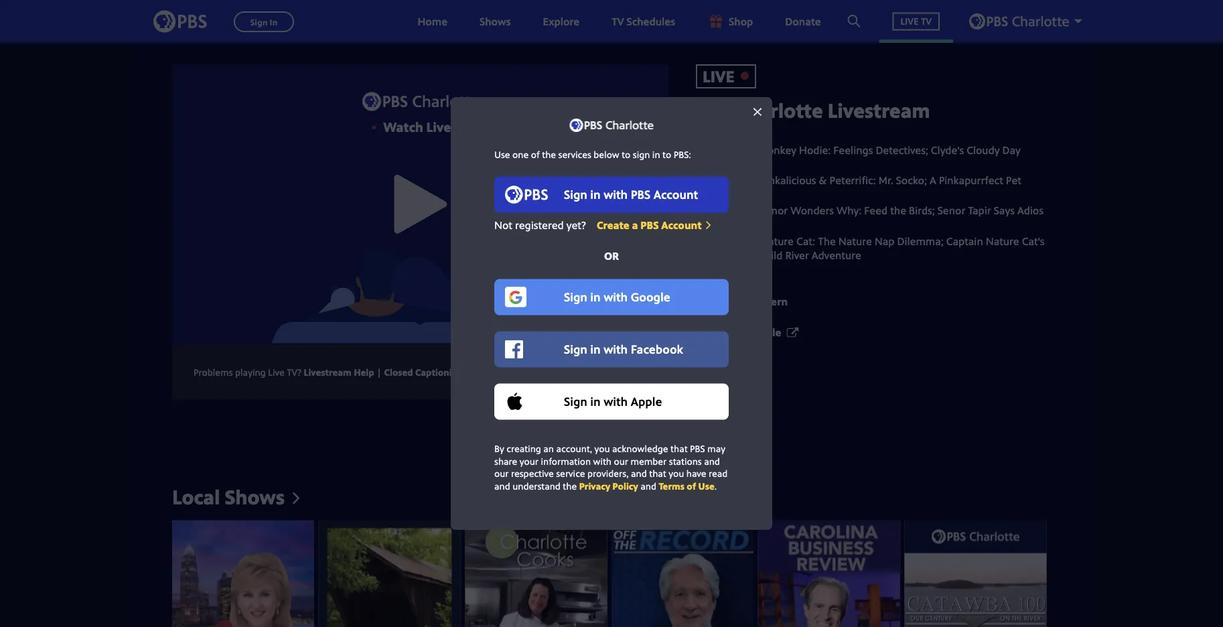 Task type: locate. For each thing, give the bounding box(es) containing it.
0 vertical spatial pm
[[724, 203, 740, 218]]

peterrific:
[[830, 173, 876, 187]]

the right feed
[[891, 203, 907, 218]]

dilemma;
[[897, 233, 944, 248]]

that left stations
[[649, 467, 666, 480]]

that up "have" in the right bottom of the page
[[671, 442, 688, 455]]

1 horizontal spatial our
[[614, 455, 628, 467]]

twitter image
[[602, 364, 616, 377]]

donkey
[[760, 142, 797, 157]]

share
[[494, 455, 517, 467]]

birds;
[[909, 203, 935, 218]]

11:30
[[696, 173, 720, 187]]

local shows
[[172, 483, 285, 510]]

in
[[652, 148, 660, 160]]

to left sign
[[622, 148, 631, 160]]

senor
[[938, 203, 966, 218]]

12:00
[[696, 203, 722, 218]]

0 vertical spatial that
[[671, 442, 688, 455]]

0 vertical spatial the
[[542, 148, 556, 160]]

our right 'with' on the bottom of page
[[614, 455, 628, 467]]

of right one
[[531, 148, 540, 160]]

pbs right a
[[641, 218, 659, 232]]

see
[[696, 325, 714, 339]]

am for 11:00 am
[[723, 142, 739, 157]]

a
[[632, 218, 638, 232]]

pbs:
[[674, 148, 691, 160]]

live
[[703, 65, 735, 87], [268, 365, 285, 378]]

am right 11:00
[[723, 142, 739, 157]]

below
[[594, 148, 620, 160]]

1 vertical spatial am
[[722, 173, 738, 187]]

our down by
[[494, 467, 509, 480]]

nap
[[875, 233, 895, 248]]

our
[[614, 455, 628, 467], [494, 467, 509, 480]]

am right 11:30
[[722, 173, 738, 187]]

2 vertical spatial pbs
[[690, 442, 705, 455]]

elinor wonders why: feed the birds; senor tapir says adios
[[760, 203, 1044, 218]]

am for 11:30 am
[[722, 173, 738, 187]]

1 vertical spatial that
[[649, 467, 666, 480]]

nature
[[760, 233, 794, 248], [839, 233, 872, 248], [986, 233, 1020, 248]]

account
[[661, 218, 702, 232]]

2 horizontal spatial the
[[891, 203, 907, 218]]

providers,
[[588, 467, 629, 480]]

pbs
[[696, 96, 730, 124], [641, 218, 659, 232], [690, 442, 705, 455]]

the inside by creating an account, you acknowledge that pbs may share your information with our member stations and our respective service providers, and that you have read and understand the
[[563, 480, 577, 492]]

or
[[604, 248, 619, 263]]

1 horizontal spatial to
[[663, 148, 671, 160]]

0 vertical spatial am
[[723, 142, 739, 157]]

1 horizontal spatial that
[[671, 442, 688, 455]]

1 horizontal spatial nature
[[839, 233, 872, 248]]

pbs charlotte image
[[570, 119, 654, 132]]

you left "have" in the right bottom of the page
[[669, 467, 684, 480]]

1 horizontal spatial you
[[669, 467, 684, 480]]

not
[[494, 218, 512, 232]]

donkey hodie: feelings detectives; clyde's cloudy day
[[760, 142, 1021, 157]]

1 horizontal spatial the
[[563, 480, 577, 492]]

the left services
[[542, 148, 556, 160]]

pbs left may
[[690, 442, 705, 455]]

12:30
[[696, 233, 721, 248]]

elinor
[[760, 203, 788, 218]]

pbs up 11:00 am
[[696, 96, 730, 124]]

understand
[[513, 480, 561, 492]]

clyde's
[[931, 142, 964, 157]]

0 vertical spatial pbs
[[696, 96, 730, 124]]

help
[[354, 365, 374, 378]]

1 vertical spatial of
[[687, 480, 696, 492]]

terms of use link
[[659, 480, 715, 492]]

1 vertical spatial pm
[[723, 233, 739, 248]]

yet?
[[567, 218, 586, 232]]

to right in
[[663, 148, 671, 160]]

0 horizontal spatial to
[[622, 148, 631, 160]]

privacy policy link
[[579, 480, 638, 492]]

adventure
[[812, 248, 861, 262]]

nature down 'says'
[[986, 233, 1020, 248]]

.
[[715, 480, 717, 492]]

socko;
[[896, 173, 927, 187]]

account,
[[556, 442, 592, 455]]

livestream right the tv?
[[304, 365, 352, 378]]

0 horizontal spatial that
[[649, 467, 666, 480]]

11:00
[[696, 142, 720, 157]]

use left one
[[494, 148, 510, 160]]

eastern
[[750, 294, 788, 309]]

use down stations
[[699, 480, 715, 492]]

0 vertical spatial use
[[494, 148, 510, 160]]

by
[[494, 442, 504, 455]]

0 horizontal spatial of
[[531, 148, 540, 160]]

problems
[[194, 365, 233, 378]]

services
[[558, 148, 591, 160]]

of right terms
[[687, 480, 696, 492]]

0 horizontal spatial livestream
[[304, 365, 352, 378]]

0 horizontal spatial nature
[[760, 233, 794, 248]]

by creating an account, you acknowledge that pbs may share your information with our member stations and our respective service providers, and that you have read and understand the
[[494, 442, 728, 492]]

2 vertical spatial the
[[563, 480, 577, 492]]

to
[[622, 148, 631, 160], [663, 148, 671, 160]]

and right policy
[[641, 480, 657, 492]]

0 horizontal spatial live
[[268, 365, 285, 378]]

full
[[716, 325, 734, 339]]

river
[[786, 248, 809, 262]]

the left "privacy"
[[563, 480, 577, 492]]

pbs image
[[153, 6, 207, 37]]

1 vertical spatial you
[[669, 467, 684, 480]]

1 vertical spatial live
[[268, 365, 285, 378]]

document
[[451, 97, 772, 530]]

a
[[930, 173, 936, 187]]

the
[[818, 233, 836, 248]]

tapir
[[968, 203, 991, 218]]

nature left cat:
[[760, 233, 794, 248]]

create a pbs account
[[597, 218, 702, 232]]

you
[[595, 442, 610, 455], [669, 467, 684, 480]]

12:30 pm
[[696, 233, 739, 248]]

create a pbs account link
[[597, 218, 713, 232]]

1 vertical spatial pbs
[[641, 218, 659, 232]]

0 vertical spatial live
[[703, 65, 735, 87]]

11:00 am
[[696, 142, 739, 157]]

share:
[[534, 364, 565, 379]]

0 horizontal spatial use
[[494, 148, 510, 160]]

livestream up donkey hodie: feelings detectives; clyde's cloudy day
[[828, 96, 930, 124]]

and
[[704, 455, 720, 467], [631, 467, 647, 480], [494, 480, 510, 492], [641, 480, 657, 492]]

captain
[[946, 233, 983, 248]]

12:00 pm
[[696, 203, 740, 218]]

am
[[723, 142, 739, 157], [722, 173, 738, 187]]

0 horizontal spatial you
[[595, 442, 610, 455]]

closed captioning link
[[384, 365, 463, 378]]

that
[[671, 442, 688, 455], [649, 467, 666, 480]]

2 horizontal spatial nature
[[986, 233, 1020, 248]]

1 horizontal spatial of
[[687, 480, 696, 492]]

use
[[494, 148, 510, 160], [699, 480, 715, 492]]

0 vertical spatial livestream
[[828, 96, 930, 124]]

1 horizontal spatial use
[[699, 480, 715, 492]]

pm right the 12:00
[[724, 203, 740, 218]]

nature right 'the'
[[839, 233, 872, 248]]

you up providers,
[[595, 442, 610, 455]]

pm right 12:30
[[723, 233, 739, 248]]

timezone: eastern
[[696, 294, 788, 309]]



Task type: describe. For each thing, give the bounding box(es) containing it.
3 nature from the left
[[986, 233, 1020, 248]]

nature cat: the nature nap dilemma; captain nature cat's wild river adventure
[[760, 233, 1045, 262]]

adios
[[1018, 203, 1044, 218]]

policy
[[613, 480, 638, 492]]

have
[[687, 467, 707, 480]]

your
[[520, 455, 539, 467]]

cat's
[[1022, 233, 1045, 248]]

0 horizontal spatial our
[[494, 467, 509, 480]]

one
[[513, 148, 529, 160]]

may
[[708, 442, 726, 455]]

why:
[[837, 203, 862, 218]]

facebook image
[[574, 364, 588, 377]]

create
[[597, 218, 630, 232]]

creating
[[507, 442, 541, 455]]

hodie:
[[799, 142, 831, 157]]

0 horizontal spatial the
[[542, 148, 556, 160]]

and up . in the bottom of the page
[[704, 455, 720, 467]]

&
[[819, 173, 827, 187]]

acknowledge
[[612, 442, 668, 455]]

timezone:
[[696, 294, 748, 309]]

and down share
[[494, 480, 510, 492]]

wild
[[760, 248, 783, 262]]

says
[[994, 203, 1015, 218]]

feed
[[864, 203, 888, 218]]

close image
[[754, 108, 762, 116]]

0 vertical spatial you
[[595, 442, 610, 455]]

captioning
[[415, 365, 463, 378]]

pbs charlotte livestream
[[696, 96, 930, 124]]

member
[[631, 455, 667, 467]]

terms
[[659, 480, 685, 492]]

document containing not registered yet?
[[451, 97, 772, 530]]

pinkalicious & peterrific: mr. socko; a pinkapurrfect pet
[[760, 173, 1022, 187]]

local shows link
[[172, 483, 300, 510]]

livestream help link
[[304, 365, 374, 378]]

cloudy
[[967, 142, 1000, 157]]

pm for 12:00 pm
[[724, 203, 740, 218]]

1 vertical spatial use
[[699, 480, 715, 492]]

pm for 12:30 pm
[[723, 233, 739, 248]]

tv?
[[287, 365, 302, 378]]

feelings
[[834, 142, 873, 157]]

information
[[541, 455, 591, 467]]

detectives;
[[876, 142, 929, 157]]

registered
[[515, 218, 564, 232]]

respective
[[511, 467, 554, 480]]

see full schedule link
[[696, 325, 1051, 339]]

cat:
[[797, 233, 815, 248]]

schedule
[[737, 325, 782, 339]]

sign
[[633, 148, 650, 160]]

pinkapurrfect
[[939, 173, 1004, 187]]

charlotte
[[735, 96, 823, 124]]

pbs inside by creating an account, you acknowledge that pbs may share your information with our member stations and our respective service providers, and that you have read and understand the
[[690, 442, 705, 455]]

closed
[[384, 365, 413, 378]]

2 nature from the left
[[839, 233, 872, 248]]

1 vertical spatial the
[[891, 203, 907, 218]]

mr.
[[879, 173, 894, 187]]

1 vertical spatial livestream
[[304, 365, 352, 378]]

shows
[[225, 483, 285, 510]]

see full schedule
[[696, 325, 782, 339]]

an
[[544, 442, 554, 455]]

1 horizontal spatial live
[[703, 65, 735, 87]]

0 vertical spatial of
[[531, 148, 540, 160]]

with
[[593, 455, 612, 467]]

service
[[556, 467, 585, 480]]

day
[[1003, 142, 1021, 157]]

problems playing live tv? livestream help | closed captioning
[[194, 365, 463, 378]]

1 to from the left
[[622, 148, 631, 160]]

not registered yet?
[[494, 218, 586, 232]]

2 to from the left
[[663, 148, 671, 160]]

|
[[377, 365, 382, 378]]

1 nature from the left
[[760, 233, 794, 248]]

1 horizontal spatial livestream
[[828, 96, 930, 124]]

11:30 am
[[696, 173, 738, 187]]

wonders
[[791, 203, 834, 218]]

sign in dialog
[[451, 97, 772, 530]]

local
[[172, 483, 220, 510]]

pinkalicious
[[760, 173, 816, 187]]

read
[[709, 467, 728, 480]]

use one of the services below to sign in to pbs:
[[494, 148, 691, 160]]

stations
[[669, 455, 702, 467]]

and down acknowledge
[[631, 467, 647, 480]]

privacy
[[579, 480, 610, 492]]



Task type: vqa. For each thing, say whether or not it's contained in the screenshot.
Cloudy
yes



